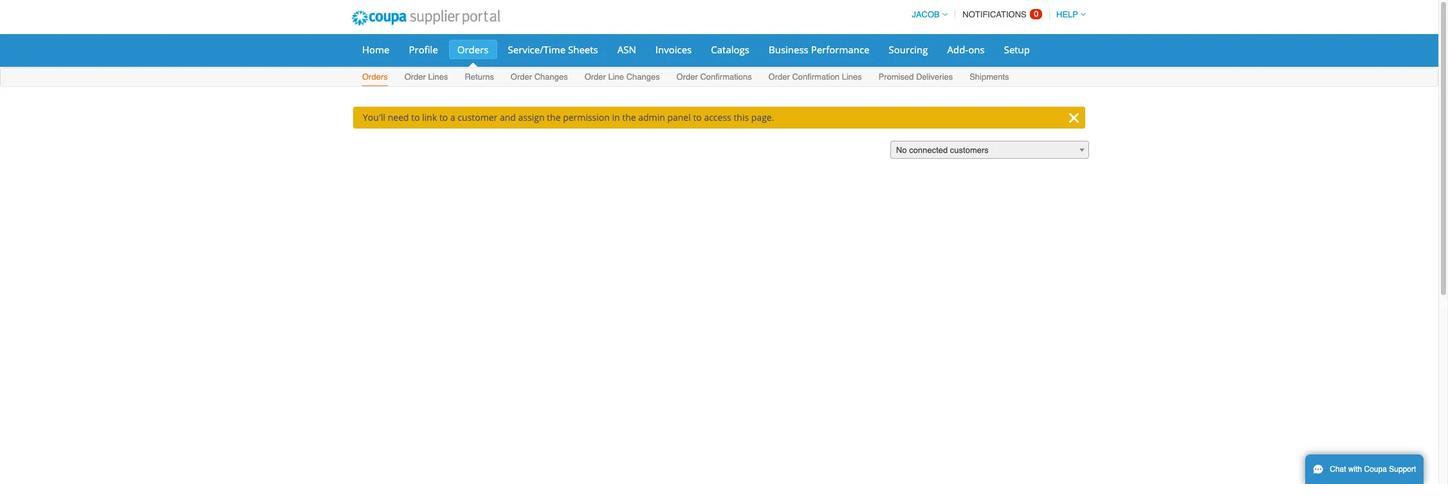 Task type: describe. For each thing, give the bounding box(es) containing it.
line
[[609, 72, 624, 82]]

performance
[[811, 43, 870, 56]]

page.
[[752, 111, 775, 124]]

2 the from the left
[[623, 111, 636, 124]]

add-ons link
[[939, 40, 994, 59]]

order for order lines
[[405, 72, 426, 82]]

help
[[1057, 10, 1079, 19]]

profile
[[409, 43, 438, 56]]

asn
[[618, 43, 636, 56]]

asn link
[[609, 40, 645, 59]]

catalogs link
[[703, 40, 758, 59]]

invoices link
[[647, 40, 700, 59]]

order confirmation lines link
[[768, 70, 863, 86]]

confirmation
[[793, 72, 840, 82]]

coupa
[[1365, 465, 1388, 474]]

a
[[451, 111, 456, 124]]

No connected customers text field
[[891, 142, 1089, 160]]

business performance link
[[761, 40, 878, 59]]

chat
[[1331, 465, 1347, 474]]

add-ons
[[948, 43, 985, 56]]

confirmations
[[701, 72, 752, 82]]

order confirmations
[[677, 72, 752, 82]]

ons
[[969, 43, 985, 56]]

service/time
[[508, 43, 566, 56]]

1 the from the left
[[547, 111, 561, 124]]

admin
[[639, 111, 665, 124]]

you'll
[[363, 111, 386, 124]]

in
[[612, 111, 620, 124]]

order for order changes
[[511, 72, 532, 82]]

no
[[897, 145, 907, 155]]

no connected customers
[[897, 145, 989, 155]]

navigation containing notifications 0
[[906, 2, 1086, 27]]

help link
[[1051, 10, 1086, 19]]

order changes
[[511, 72, 568, 82]]

notifications
[[963, 10, 1027, 19]]

setup
[[1005, 43, 1030, 56]]

order lines link
[[404, 70, 449, 86]]

home link
[[354, 40, 398, 59]]

notifications 0
[[963, 9, 1039, 19]]

jacob
[[912, 10, 940, 19]]

order confirmation lines
[[769, 72, 862, 82]]

profile link
[[401, 40, 447, 59]]

chat with coupa support button
[[1306, 455, 1425, 485]]

coupa supplier portal image
[[343, 2, 509, 34]]

orders for bottom orders link
[[362, 72, 388, 82]]

order for order confirmation lines
[[769, 72, 790, 82]]

panel
[[668, 111, 691, 124]]

setup link
[[996, 40, 1039, 59]]

order for order line changes
[[585, 72, 606, 82]]

connected
[[910, 145, 948, 155]]

deliveries
[[917, 72, 953, 82]]

order for order confirmations
[[677, 72, 698, 82]]

1 horizontal spatial orders link
[[449, 40, 497, 59]]

access
[[704, 111, 732, 124]]



Task type: locate. For each thing, give the bounding box(es) containing it.
with
[[1349, 465, 1363, 474]]

order down business
[[769, 72, 790, 82]]

0 horizontal spatial to
[[411, 111, 420, 124]]

0 horizontal spatial lines
[[428, 72, 448, 82]]

chat with coupa support
[[1331, 465, 1417, 474]]

add-
[[948, 43, 969, 56]]

returns
[[465, 72, 494, 82]]

1 horizontal spatial the
[[623, 111, 636, 124]]

order down profile link
[[405, 72, 426, 82]]

order changes link
[[510, 70, 569, 86]]

permission
[[563, 111, 610, 124]]

orders link up returns at the top left of page
[[449, 40, 497, 59]]

order down invoices
[[677, 72, 698, 82]]

promised deliveries
[[879, 72, 953, 82]]

2 lines from the left
[[842, 72, 862, 82]]

to
[[411, 111, 420, 124], [440, 111, 448, 124], [693, 111, 702, 124]]

orders link down the "home"
[[362, 70, 389, 86]]

0 vertical spatial orders
[[458, 43, 489, 56]]

the right assign
[[547, 111, 561, 124]]

navigation
[[906, 2, 1086, 27]]

lines down profile
[[428, 72, 448, 82]]

and
[[500, 111, 516, 124]]

customers
[[951, 145, 989, 155]]

catalogs
[[711, 43, 750, 56]]

0 vertical spatial orders link
[[449, 40, 497, 59]]

0
[[1034, 9, 1039, 19]]

promised
[[879, 72, 914, 82]]

this
[[734, 111, 749, 124]]

2 order from the left
[[511, 72, 532, 82]]

1 order from the left
[[405, 72, 426, 82]]

you'll need to link to a customer and assign the permission in the admin panel to access this page.
[[363, 111, 775, 124]]

1 horizontal spatial changes
[[627, 72, 660, 82]]

orders down the "home"
[[362, 72, 388, 82]]

order down the service/time
[[511, 72, 532, 82]]

0 horizontal spatial orders
[[362, 72, 388, 82]]

returns link
[[464, 70, 495, 86]]

the
[[547, 111, 561, 124], [623, 111, 636, 124]]

order confirmations link
[[676, 70, 753, 86]]

0 horizontal spatial orders link
[[362, 70, 389, 86]]

assign
[[518, 111, 545, 124]]

2 changes from the left
[[627, 72, 660, 82]]

order
[[405, 72, 426, 82], [511, 72, 532, 82], [585, 72, 606, 82], [677, 72, 698, 82], [769, 72, 790, 82]]

link
[[422, 111, 437, 124]]

sheets
[[568, 43, 598, 56]]

order left line
[[585, 72, 606, 82]]

shipments
[[970, 72, 1010, 82]]

order inside "link"
[[677, 72, 698, 82]]

lines down performance
[[842, 72, 862, 82]]

orders up returns at the top left of page
[[458, 43, 489, 56]]

orders link
[[449, 40, 497, 59], [362, 70, 389, 86]]

orders
[[458, 43, 489, 56], [362, 72, 388, 82]]

order line changes
[[585, 72, 660, 82]]

support
[[1390, 465, 1417, 474]]

changes
[[535, 72, 568, 82], [627, 72, 660, 82]]

4 order from the left
[[677, 72, 698, 82]]

1 horizontal spatial orders
[[458, 43, 489, 56]]

promised deliveries link
[[878, 70, 954, 86]]

customer
[[458, 111, 498, 124]]

order lines
[[405, 72, 448, 82]]

1 to from the left
[[411, 111, 420, 124]]

2 to from the left
[[440, 111, 448, 124]]

5 order from the left
[[769, 72, 790, 82]]

0 horizontal spatial the
[[547, 111, 561, 124]]

1 vertical spatial orders link
[[362, 70, 389, 86]]

3 to from the left
[[693, 111, 702, 124]]

1 vertical spatial orders
[[362, 72, 388, 82]]

need
[[388, 111, 409, 124]]

home
[[362, 43, 390, 56]]

shipments link
[[969, 70, 1010, 86]]

to right panel
[[693, 111, 702, 124]]

1 lines from the left
[[428, 72, 448, 82]]

1 horizontal spatial lines
[[842, 72, 862, 82]]

invoices
[[656, 43, 692, 56]]

orders for rightmost orders link
[[458, 43, 489, 56]]

service/time sheets
[[508, 43, 598, 56]]

business
[[769, 43, 809, 56]]

service/time sheets link
[[500, 40, 607, 59]]

lines
[[428, 72, 448, 82], [842, 72, 862, 82]]

1 changes from the left
[[535, 72, 568, 82]]

sourcing link
[[881, 40, 937, 59]]

order line changes link
[[584, 70, 661, 86]]

3 order from the left
[[585, 72, 606, 82]]

jacob link
[[906, 10, 948, 19]]

business performance
[[769, 43, 870, 56]]

1 horizontal spatial to
[[440, 111, 448, 124]]

changes down the service/time sheets link
[[535, 72, 568, 82]]

the right in
[[623, 111, 636, 124]]

2 horizontal spatial to
[[693, 111, 702, 124]]

to left 'a'
[[440, 111, 448, 124]]

sourcing
[[889, 43, 928, 56]]

No connected customers field
[[891, 141, 1090, 160]]

to left link
[[411, 111, 420, 124]]

0 horizontal spatial changes
[[535, 72, 568, 82]]

changes right line
[[627, 72, 660, 82]]



Task type: vqa. For each thing, say whether or not it's contained in the screenshot.
1st Order from left
yes



